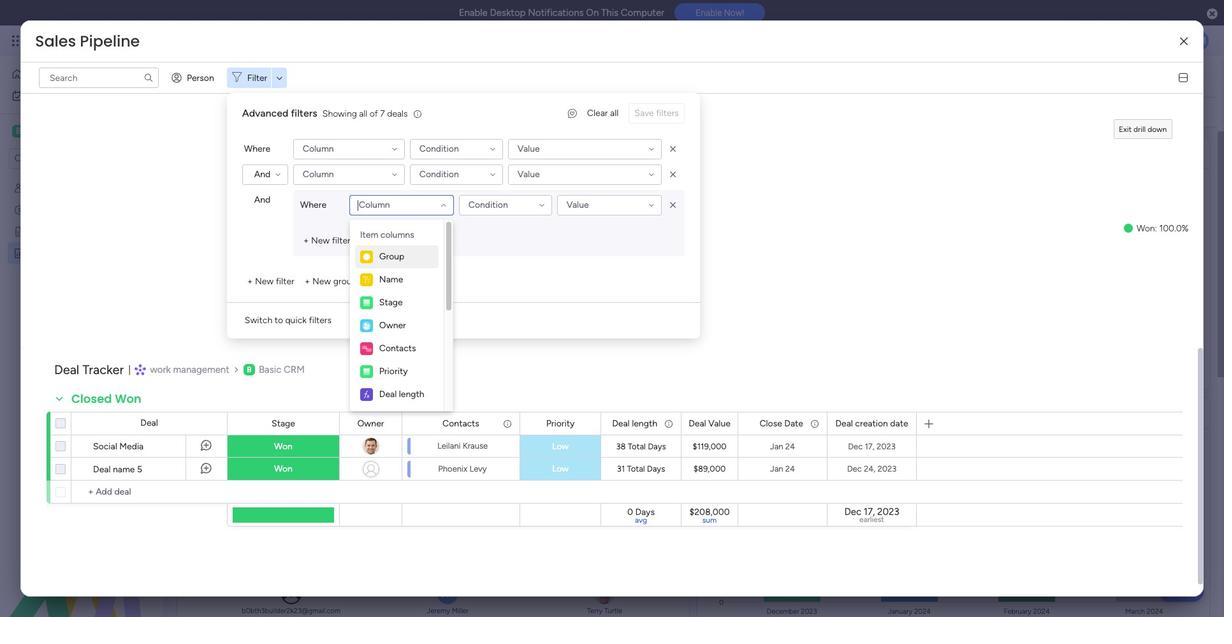 Task type: vqa. For each thing, say whether or not it's contained in the screenshot.
TRACKER within the list box
yes



Task type: locate. For each thing, give the bounding box(es) containing it.
2 all from the left
[[359, 108, 368, 119]]

filter left 'item'
[[332, 235, 351, 246]]

new inside button
[[313, 276, 331, 287]]

days
[[648, 442, 666, 452], [647, 464, 666, 474], [636, 507, 655, 518]]

all
[[611, 108, 619, 119], [359, 108, 368, 119]]

based
[[803, 405, 840, 421]]

Deals Stages by Rep field
[[196, 405, 321, 422]]

jeremy miller
[[427, 607, 469, 616]]

0 vertical spatial dashboard
[[250, 62, 362, 91]]

sales up home
[[35, 31, 76, 52]]

0 vertical spatial stage
[[379, 297, 403, 308]]

my work option
[[8, 85, 155, 106]]

2 vertical spatial days
[[636, 507, 655, 518]]

sales pipeline
[[35, 31, 140, 52]]

0 vertical spatial jan 24
[[771, 442, 796, 451]]

select product image
[[11, 34, 24, 47]]

Sales Pipeline field
[[32, 31, 143, 52]]

1 vertical spatial jan 24
[[771, 464, 796, 474]]

home link
[[8, 64, 155, 84]]

all inside button
[[611, 108, 619, 119]]

work right |
[[150, 364, 171, 376]]

new up switch
[[255, 276, 274, 287]]

column
[[303, 144, 334, 154], [303, 169, 334, 180], [359, 200, 390, 211]]

total right 31
[[627, 464, 645, 474]]

dec for dec 17, 2023 earliest
[[845, 507, 862, 518]]

value
[[518, 144, 540, 154], [518, 169, 540, 180], [567, 200, 589, 211], [709, 418, 731, 429]]

enable now!
[[696, 8, 745, 18]]

17, down the 24,
[[864, 507, 876, 518]]

crm up "search in workspace" field
[[56, 125, 79, 137]]

0 vertical spatial work
[[103, 33, 126, 48]]

option
[[0, 176, 163, 179]]

owner
[[379, 320, 406, 331], [358, 418, 384, 429]]

length
[[399, 389, 425, 400], [632, 418, 658, 429]]

total
[[628, 442, 646, 452], [627, 464, 645, 474]]

1 vertical spatial jan
[[771, 464, 784, 474]]

1 vertical spatial basic crm
[[259, 364, 305, 376]]

1 vertical spatial $89,000
[[694, 464, 726, 474]]

person for filter dashboard by text search field
[[340, 107, 367, 118]]

1 vertical spatial 17,
[[864, 507, 876, 518]]

1 column information image from the left
[[503, 419, 513, 429]]

filter button inside sales dashboard banner
[[380, 102, 440, 122]]

deal up closed
[[54, 362, 79, 378]]

rep
[[296, 405, 318, 421]]

0 vertical spatial days
[[648, 442, 666, 452]]

monday
[[57, 33, 101, 48]]

deal length up 38 total days
[[613, 418, 658, 429]]

on
[[843, 405, 858, 421]]

17,
[[865, 442, 875, 451], [864, 507, 876, 518]]

0 vertical spatial length
[[399, 389, 425, 400]]

1 vertical spatial filter
[[401, 107, 421, 118]]

b for workspace image
[[247, 365, 252, 374]]

0 horizontal spatial $89,000
[[343, 18, 524, 73]]

column information image for close date
[[810, 419, 820, 429]]

my for my work
[[29, 90, 42, 101]]

filter button right of
[[380, 102, 440, 122]]

basic crm right workspace image
[[259, 364, 305, 376]]

1 vertical spatial basic
[[259, 364, 282, 376]]

days up 31 total days
[[648, 442, 666, 452]]

pipeline
[[80, 31, 140, 52]]

filter for arrow down icon
[[401, 107, 421, 118]]

new up + new group
[[311, 235, 330, 246]]

dashboard down the started
[[53, 248, 96, 258]]

0 horizontal spatial sales dashboard
[[30, 248, 96, 258]]

filter button up filter dashboard by text search field
[[227, 68, 287, 88]]

None search field
[[39, 68, 159, 88], [192, 102, 312, 122]]

$208,000 for $208,000
[[849, 18, 1060, 73]]

jan
[[771, 442, 784, 451], [771, 464, 784, 474]]

2 jan from the top
[[771, 464, 784, 474]]

total right 38
[[628, 442, 646, 452]]

column information image for contacts
[[503, 419, 513, 429]]

basic crm up "search in workspace" field
[[29, 125, 79, 137]]

v2 split view image
[[1180, 73, 1189, 83]]

Sales Dashboard field
[[189, 62, 366, 91]]

dec 24, 2023
[[848, 464, 897, 474]]

options image
[[29, 430, 40, 462], [29, 453, 40, 485]]

basic right workspace image
[[259, 364, 282, 376]]

1 vertical spatial none search field
[[192, 102, 312, 122]]

priority
[[379, 366, 408, 377], [547, 418, 575, 429]]

arrow down image
[[425, 105, 440, 120]]

tracker up getting started
[[50, 204, 79, 215]]

column information image for deal length
[[664, 419, 674, 429]]

close
[[760, 418, 783, 429]]

all inside advanced filters showing all of 7 deals
[[359, 108, 368, 119]]

2 vertical spatial dec
[[845, 507, 862, 518]]

0 horizontal spatial search image
[[144, 73, 154, 83]]

media
[[119, 441, 144, 452]]

$208,000 sum
[[690, 507, 730, 525]]

sales dashboard banner
[[169, 56, 1219, 128]]

stage inside field
[[272, 418, 295, 429]]

dec 17, 2023
[[849, 442, 896, 451]]

1 horizontal spatial $89,000
[[694, 464, 726, 474]]

search image inside sales dashboard banner
[[297, 107, 307, 117]]

1 vertical spatial owner
[[358, 418, 384, 429]]

basic for workspace image
[[259, 364, 282, 376]]

1 horizontal spatial filter
[[332, 235, 351, 246]]

new left the group
[[313, 276, 331, 287]]

my down home
[[29, 90, 42, 101]]

none search field for person popup button corresponding to filter dashboard by text search box on the left of the page
[[39, 68, 159, 88]]

contacts inside list box
[[44, 182, 81, 193]]

miller
[[452, 607, 469, 616]]

column information image right contacts field
[[503, 419, 513, 429]]

my inside option
[[29, 90, 42, 101]]

public board image
[[13, 225, 26, 237]]

search image right advanced
[[297, 107, 307, 117]]

1 vertical spatial total
[[627, 464, 645, 474]]

+ for topmost + new filter button
[[304, 235, 309, 246]]

filters left the showing in the left of the page
[[291, 107, 318, 119]]

1 horizontal spatial crm
[[284, 364, 305, 376]]

switch
[[245, 315, 273, 326]]

+ new filter
[[304, 235, 351, 246], [247, 276, 295, 287]]

search image
[[144, 73, 154, 83], [297, 107, 307, 117]]

enable now! button
[[675, 3, 766, 22]]

+
[[304, 235, 309, 246], [247, 276, 253, 287], [305, 276, 310, 287]]

2 horizontal spatial contacts
[[443, 418, 480, 429]]

none search field for filter dashboard by text search field person popup button
[[192, 102, 312, 122]]

1 horizontal spatial person
[[340, 107, 367, 118]]

dec
[[849, 442, 863, 451], [848, 464, 862, 474], [845, 507, 862, 518]]

2023 right the 24,
[[878, 464, 897, 474]]

Priority field
[[543, 417, 578, 431]]

jan 24
[[771, 442, 796, 451], [771, 464, 796, 474]]

my for my contacts
[[30, 182, 42, 193]]

person button for filter dashboard by text search field
[[320, 102, 375, 122]]

17, inside dec 17, 2023 earliest
[[864, 507, 876, 518]]

0 vertical spatial contacts
[[44, 182, 81, 193]]

won inside "field"
[[115, 391, 142, 407]]

1 vertical spatial sales
[[192, 62, 246, 91]]

new for the '+ new group' button
[[313, 276, 331, 287]]

search image down monday work management
[[144, 73, 154, 83]]

+ new filter up to
[[247, 276, 295, 287]]

workspace image
[[244, 364, 255, 376]]

1 horizontal spatial priority
[[547, 418, 575, 429]]

stage left rep
[[272, 418, 295, 429]]

deal tracker
[[30, 204, 79, 215], [54, 362, 124, 378]]

1 horizontal spatial contacts
[[379, 343, 416, 354]]

Stage field
[[269, 417, 299, 431]]

none search field inside sales dashboard banner
[[192, 102, 312, 122]]

1 jan 24 from the top
[[771, 442, 796, 451]]

deal left creation
[[836, 418, 854, 429]]

0 vertical spatial $208,000
[[849, 18, 1060, 73]]

condition
[[420, 144, 459, 154], [420, 169, 459, 180], [469, 200, 508, 211]]

creation
[[856, 418, 889, 429]]

1 horizontal spatial sales dashboard
[[192, 62, 362, 91]]

basic right workspace icon
[[29, 125, 54, 137]]

showing
[[323, 108, 357, 119]]

leilani
[[438, 441, 461, 451]]

deal progress based on month added
[[720, 405, 939, 421]]

+ for the '+ new group' button
[[305, 276, 310, 287]]

work down home
[[44, 90, 63, 101]]

1 options image from the top
[[29, 430, 40, 462]]

b0bth3builder2k23@gmail.com
[[242, 607, 341, 616]]

+ left the group
[[305, 276, 310, 287]]

filters right quick
[[309, 315, 332, 326]]

2 24 from the top
[[786, 464, 796, 474]]

dashboard up advanced filters showing all of 7 deals at left
[[250, 62, 362, 91]]

0 vertical spatial remove sort image
[[667, 143, 680, 156]]

0 vertical spatial 2023
[[877, 442, 896, 451]]

1 vertical spatial 2023
[[878, 464, 897, 474]]

17, for dec 17, 2023
[[865, 442, 875, 451]]

dashboard inside banner
[[250, 62, 362, 91]]

2023 down the dec 24, 2023
[[878, 507, 900, 518]]

1 all from the left
[[611, 108, 619, 119]]

deal name 5
[[93, 464, 142, 475]]

dapulse x slim image
[[1181, 37, 1189, 46]]

1 vertical spatial contacts
[[379, 343, 416, 354]]

clear
[[588, 108, 608, 119]]

public dashboard image
[[13, 247, 26, 259]]

1 vertical spatial stage
[[272, 418, 295, 429]]

2 column information image from the left
[[664, 419, 674, 429]]

+ new filter up + new group
[[304, 235, 351, 246]]

1 horizontal spatial + new filter
[[304, 235, 351, 246]]

none search field filter dashboard by text
[[192, 102, 312, 122]]

basic
[[29, 125, 54, 137], [259, 364, 282, 376]]

1 vertical spatial b
[[247, 365, 252, 374]]

work
[[103, 33, 126, 48], [44, 90, 63, 101], [150, 364, 171, 376]]

2 jan 24 from the top
[[771, 464, 796, 474]]

0 horizontal spatial work
[[44, 90, 63, 101]]

+ new filter button up to
[[242, 272, 300, 292]]

38
[[617, 442, 626, 452]]

deal length up owner field
[[379, 389, 425, 400]]

stages
[[235, 405, 275, 421]]

deal tracker up closed
[[54, 362, 124, 378]]

3 remove sort image from the top
[[667, 199, 680, 212]]

0 horizontal spatial length
[[399, 389, 425, 400]]

0 vertical spatial my
[[29, 90, 42, 101]]

24,
[[864, 464, 876, 474]]

owner inside field
[[358, 418, 384, 429]]

filter button
[[227, 68, 287, 88], [380, 102, 440, 122]]

+ up + new group
[[304, 235, 309, 246]]

1 horizontal spatial work
[[103, 33, 126, 48]]

1 vertical spatial length
[[632, 418, 658, 429]]

1 and from the top
[[254, 169, 271, 180]]

+ new group
[[305, 276, 357, 287]]

0 vertical spatial b
[[16, 126, 21, 137]]

crm
[[56, 125, 79, 137], [284, 364, 305, 376]]

days right 0
[[636, 507, 655, 518]]

2023 inside dec 17, 2023 earliest
[[878, 507, 900, 518]]

0 vertical spatial none search field
[[39, 68, 159, 88]]

1 vertical spatial where
[[300, 200, 327, 211]]

1 horizontal spatial column information image
[[664, 419, 674, 429]]

options image for social media
[[29, 430, 40, 462]]

filter up switch to quick filters
[[276, 276, 295, 287]]

sales dashboard down getting started
[[30, 248, 96, 258]]

list box
[[0, 174, 163, 436]]

tracker left |
[[82, 362, 124, 378]]

close date
[[760, 418, 804, 429]]

social media
[[93, 441, 144, 452]]

dec left the 24,
[[848, 464, 862, 474]]

1 horizontal spatial deal length
[[613, 418, 658, 429]]

filter left arrow down icon
[[401, 107, 421, 118]]

+ up switch
[[247, 276, 253, 287]]

$89,000
[[343, 18, 524, 73], [694, 464, 726, 474]]

enable left desktop
[[459, 7, 488, 19]]

enable for enable now!
[[696, 8, 723, 18]]

all right clear
[[611, 108, 619, 119]]

deal creation date
[[836, 418, 909, 429]]

where
[[244, 144, 271, 154], [300, 200, 327, 211]]

1 vertical spatial crm
[[284, 364, 305, 376]]

0 vertical spatial search image
[[144, 73, 154, 83]]

my down "search in workspace" field
[[30, 182, 42, 193]]

b inside workspace icon
[[16, 126, 21, 137]]

0 vertical spatial basic crm
[[29, 125, 79, 137]]

1 horizontal spatial b
[[247, 365, 252, 374]]

2 vertical spatial remove sort image
[[667, 199, 680, 212]]

of
[[370, 108, 378, 119]]

dashboard
[[250, 62, 362, 91], [53, 248, 96, 258]]

1 horizontal spatial all
[[611, 108, 619, 119]]

filters
[[291, 107, 318, 119], [309, 315, 332, 326]]

2 low from the top
[[552, 464, 569, 475]]

2 vertical spatial work
[[150, 364, 171, 376]]

dapulse close image
[[1208, 8, 1219, 20]]

0 vertical spatial condition
[[420, 144, 459, 154]]

3 column information image from the left
[[810, 419, 820, 429]]

enable for enable desktop notifications on this computer
[[459, 7, 488, 19]]

total for 31
[[627, 464, 645, 474]]

basic inside workspace selection element
[[29, 125, 54, 137]]

stage down name
[[379, 297, 403, 308]]

1 vertical spatial person button
[[320, 102, 375, 122]]

b
[[16, 126, 21, 137], [247, 365, 252, 374]]

1 vertical spatial filter button
[[380, 102, 440, 122]]

+ new filter for the bottom + new filter button
[[247, 276, 295, 287]]

Deal length field
[[609, 417, 661, 431]]

2023 down date
[[877, 442, 896, 451]]

deal left name
[[93, 464, 111, 475]]

enable inside enable now! button
[[696, 8, 723, 18]]

stage
[[379, 297, 403, 308], [272, 418, 295, 429]]

1 horizontal spatial filter
[[401, 107, 421, 118]]

0 vertical spatial dec
[[849, 442, 863, 451]]

sales up filter dashboard by text search field
[[192, 62, 246, 91]]

+ inside the '+ new group' button
[[305, 276, 310, 287]]

crm up by
[[284, 364, 305, 376]]

17, up the 24,
[[865, 442, 875, 451]]

1 vertical spatial tracker
[[82, 362, 124, 378]]

filter
[[247, 72, 268, 83], [401, 107, 421, 118]]

2 options image from the top
[[29, 453, 40, 485]]

1 jan from the top
[[771, 442, 784, 451]]

deal left close
[[720, 405, 746, 421]]

column information image down v2 fullscreen image
[[664, 419, 674, 429]]

0 horizontal spatial + new filter
[[247, 276, 295, 287]]

basic crm inside workspace selection element
[[29, 125, 79, 137]]

1 vertical spatial low
[[552, 464, 569, 475]]

column information image
[[503, 419, 513, 429], [664, 419, 674, 429], [810, 419, 820, 429]]

0 days avg
[[628, 507, 655, 525]]

filter left arrow down image
[[247, 72, 268, 83]]

0 vertical spatial basic
[[29, 125, 54, 137]]

crm for workspace icon
[[56, 125, 79, 137]]

sales dashboard up advanced
[[192, 62, 362, 91]]

enable left now!
[[696, 8, 723, 18]]

management
[[129, 33, 198, 48], [173, 364, 230, 376]]

0 horizontal spatial stage
[[272, 418, 295, 429]]

person inside sales dashboard banner
[[340, 107, 367, 118]]

sales inside sales dashboard banner
[[192, 62, 246, 91]]

0 horizontal spatial $208,000
[[690, 507, 730, 518]]

1 horizontal spatial basic crm
[[259, 364, 305, 376]]

1 vertical spatial person
[[340, 107, 367, 118]]

0 vertical spatial management
[[129, 33, 198, 48]]

sales right public dashboard image
[[30, 248, 51, 258]]

work inside my work option
[[44, 90, 63, 101]]

work right monday
[[103, 33, 126, 48]]

deal up $119,000
[[689, 418, 707, 429]]

column information image right 'date'
[[810, 419, 820, 429]]

basic crm for workspace icon
[[29, 125, 79, 137]]

leilani krause
[[438, 441, 488, 451]]

0 horizontal spatial filter
[[247, 72, 268, 83]]

add to favorites image
[[373, 70, 385, 83]]

list box containing my contacts
[[0, 174, 163, 436]]

0 vertical spatial total
[[628, 442, 646, 452]]

days down 38 total days
[[647, 464, 666, 474]]

1 vertical spatial $208,000
[[690, 507, 730, 518]]

all left of
[[359, 108, 368, 119]]

tracker
[[50, 204, 79, 215], [82, 362, 124, 378]]

deal up getting
[[30, 204, 48, 215]]

0 vertical spatial filter
[[332, 235, 351, 246]]

person up filter dashboard by text search field
[[187, 72, 214, 83]]

Filter dashboard by text search field
[[192, 102, 312, 122]]

1 horizontal spatial none search field
[[192, 102, 312, 122]]

search image for filter dashboard by text search box on the left of the page
[[144, 73, 154, 83]]

deal tracker down my contacts
[[30, 204, 79, 215]]

dec up the dec 24, 2023
[[849, 442, 863, 451]]

1 vertical spatial 24
[[786, 464, 796, 474]]

b inside workspace image
[[247, 365, 252, 374]]

$119,000
[[693, 442, 727, 451]]

0 horizontal spatial b
[[16, 126, 21, 137]]

1 vertical spatial deal length
[[613, 418, 658, 429]]

filter inside sales dashboard banner
[[401, 107, 421, 118]]

17, for dec 17, 2023 earliest
[[864, 507, 876, 518]]

Contacts field
[[440, 417, 483, 431]]

arrow down image
[[272, 70, 287, 85]]

deal up owner field
[[379, 389, 397, 400]]

1 horizontal spatial length
[[632, 418, 658, 429]]

crm inside workspace selection element
[[56, 125, 79, 137]]

+ new filter button up + new group
[[298, 231, 356, 251]]

won
[[1138, 223, 1156, 234], [115, 391, 142, 407], [274, 441, 293, 452], [274, 464, 293, 475]]

jeremy miller image
[[1189, 31, 1210, 51]]

0 horizontal spatial basic
[[29, 125, 54, 137]]

1 vertical spatial dashboard
[[53, 248, 96, 258]]

1 vertical spatial my
[[30, 182, 42, 193]]

dec inside dec 17, 2023 earliest
[[845, 507, 862, 518]]

remove sort image
[[667, 143, 680, 156], [667, 168, 680, 181], [667, 199, 680, 212]]

dec down the dec 24, 2023
[[845, 507, 862, 518]]

group
[[333, 276, 357, 287]]

person left of
[[340, 107, 367, 118]]

help button
[[1160, 581, 1205, 602]]

1 vertical spatial search image
[[297, 107, 307, 117]]

length inside field
[[632, 418, 658, 429]]

0 horizontal spatial person
[[187, 72, 214, 83]]

0 horizontal spatial none search field
[[39, 68, 159, 88]]

new
[[311, 235, 330, 246], [255, 276, 274, 287], [313, 276, 331, 287]]

1 vertical spatial priority
[[547, 418, 575, 429]]



Task type: describe. For each thing, give the bounding box(es) containing it.
avg
[[635, 516, 648, 525]]

1 24 from the top
[[786, 442, 796, 451]]

days inside 0 days avg
[[636, 507, 655, 518]]

group
[[379, 251, 405, 262]]

filter for topmost + new filter button
[[332, 235, 351, 246]]

clear all
[[588, 108, 619, 119]]

basic for workspace icon
[[29, 125, 54, 137]]

person button for filter dashboard by text search box on the left of the page
[[167, 68, 222, 88]]

item columns
[[360, 230, 415, 241]]

4 image
[[1036, 26, 1048, 41]]

computer
[[621, 7, 665, 19]]

1 vertical spatial management
[[173, 364, 230, 376]]

on
[[586, 7, 599, 19]]

0 vertical spatial filters
[[291, 107, 318, 119]]

social
[[93, 441, 117, 452]]

2023 for dec 17, 2023
[[877, 442, 896, 451]]

v2 fullscreen image
[[665, 409, 674, 418]]

share
[[1139, 70, 1162, 81]]

share button
[[1115, 66, 1168, 86]]

terry
[[587, 607, 603, 616]]

workspace selection element
[[12, 124, 81, 139]]

1 low from the top
[[552, 441, 569, 452]]

5
[[137, 464, 142, 475]]

progress
[[749, 405, 800, 421]]

value inside field
[[709, 418, 731, 429]]

workspace image
[[12, 124, 25, 138]]

v2 fullscreen image
[[1186, 148, 1195, 158]]

won : 100.0%
[[1138, 223, 1190, 234]]

2 remove sort image from the top
[[667, 168, 680, 181]]

2 horizontal spatial work
[[150, 364, 171, 376]]

38 total days
[[617, 442, 666, 452]]

notifications
[[528, 7, 584, 19]]

dec for dec 24, 2023
[[848, 464, 862, 474]]

sum
[[703, 516, 717, 525]]

my work link
[[8, 85, 155, 106]]

|
[[128, 364, 131, 376]]

item
[[360, 230, 379, 241]]

home option
[[8, 64, 155, 84]]

name
[[113, 464, 135, 475]]

0 vertical spatial column
[[303, 144, 334, 154]]

work for monday
[[103, 33, 126, 48]]

terry turtle
[[587, 607, 623, 616]]

phoenix
[[439, 464, 468, 474]]

closed
[[71, 391, 112, 407]]

phoenix levy
[[439, 464, 487, 474]]

crm for workspace image
[[284, 364, 305, 376]]

help
[[1171, 585, 1194, 598]]

total for 38
[[628, 442, 646, 452]]

earliest
[[860, 516, 885, 524]]

options image for deal name 5
[[29, 453, 40, 485]]

0 vertical spatial deal tracker
[[30, 204, 79, 215]]

31 total days
[[617, 464, 666, 474]]

priority inside field
[[547, 418, 575, 429]]

closed won
[[71, 391, 142, 407]]

work management
[[150, 364, 230, 376]]

columns
[[381, 230, 415, 241]]

my contacts
[[30, 182, 81, 193]]

filters inside button
[[309, 315, 332, 326]]

to
[[275, 315, 283, 326]]

added
[[901, 405, 939, 421]]

getting
[[30, 226, 61, 237]]

lottie animation element
[[0, 489, 163, 618]]

filter for the bottom + new filter button
[[276, 276, 295, 287]]

Deal Value field
[[686, 417, 734, 431]]

levy
[[470, 464, 487, 474]]

this
[[602, 7, 619, 19]]

search image for filter dashboard by text search field
[[297, 107, 307, 117]]

1 horizontal spatial stage
[[379, 297, 403, 308]]

1 vertical spatial deal tracker
[[54, 362, 124, 378]]

Closed Won field
[[68, 391, 145, 408]]

0 vertical spatial priority
[[379, 366, 408, 377]]

advanced filters showing all of 7 deals
[[242, 107, 408, 119]]

2023 for dec 24, 2023
[[878, 464, 897, 474]]

deal length inside deal length field
[[613, 418, 658, 429]]

deals
[[387, 108, 408, 119]]

clear all button
[[582, 103, 624, 124]]

deals
[[199, 405, 232, 421]]

person for filter dashboard by text search box on the left of the page
[[187, 72, 214, 83]]

home
[[28, 68, 52, 79]]

Deal Progress based on Month Added field
[[716, 405, 943, 422]]

deal inside list box
[[30, 204, 48, 215]]

2 and from the top
[[254, 195, 271, 205]]

Close Date field
[[757, 417, 807, 431]]

sales for sales dashboard field
[[192, 62, 246, 91]]

dec for dec 17, 2023
[[849, 442, 863, 451]]

basic crm for workspace image
[[259, 364, 305, 376]]

days for 38 total days
[[648, 442, 666, 452]]

0 vertical spatial + new filter button
[[298, 231, 356, 251]]

1 vertical spatial column
[[303, 169, 334, 180]]

switch to quick filters button
[[240, 311, 337, 331]]

deal up 38
[[613, 418, 630, 429]]

enable desktop notifications on this computer
[[459, 7, 665, 19]]

quick
[[286, 315, 307, 326]]

:
[[1156, 223, 1158, 234]]

sales for sales pipeline field
[[35, 31, 76, 52]]

0 horizontal spatial deal length
[[379, 389, 425, 400]]

1 vertical spatial condition
[[420, 169, 459, 180]]

date
[[785, 418, 804, 429]]

month
[[861, 405, 898, 421]]

0 vertical spatial where
[[244, 144, 271, 154]]

1 horizontal spatial tracker
[[82, 362, 124, 378]]

advanced
[[242, 107, 289, 119]]

getting started
[[30, 226, 93, 237]]

+ Add deal text field
[[78, 485, 221, 500]]

contacts inside field
[[443, 418, 480, 429]]

0 vertical spatial owner
[[379, 320, 406, 331]]

2023 for dec 17, 2023 earliest
[[878, 507, 900, 518]]

new for the bottom + new filter button
[[255, 276, 274, 287]]

1 remove sort image from the top
[[667, 143, 680, 156]]

filter for arrow down image
[[247, 72, 268, 83]]

7
[[380, 108, 385, 119]]

jeremy
[[427, 607, 450, 616]]

turtle
[[605, 607, 623, 616]]

100.0%
[[1160, 223, 1190, 234]]

by
[[278, 405, 293, 421]]

+ for the bottom + new filter button
[[247, 276, 253, 287]]

now!
[[725, 8, 745, 18]]

krause
[[463, 441, 488, 451]]

new for topmost + new filter button
[[311, 235, 330, 246]]

Filter dashboard by text search field
[[39, 68, 159, 88]]

monday work management
[[57, 33, 198, 48]]

deal up media
[[141, 418, 158, 429]]

Search in workspace field
[[27, 152, 107, 166]]

date
[[891, 418, 909, 429]]

0 vertical spatial $89,000
[[343, 18, 524, 73]]

v2 user feedback image
[[568, 107, 577, 120]]

0 vertical spatial filter button
[[227, 68, 287, 88]]

name
[[379, 274, 403, 285]]

started
[[63, 226, 93, 237]]

sales dashboard inside banner
[[192, 62, 362, 91]]

dec 17, 2023 earliest
[[845, 507, 900, 524]]

$208,000 for $208,000 sum
[[690, 507, 730, 518]]

+ new group button
[[300, 272, 362, 292]]

2 vertical spatial sales
[[30, 248, 51, 258]]

my work
[[29, 90, 63, 101]]

31
[[617, 464, 625, 474]]

tracker inside list box
[[50, 204, 79, 215]]

2 vertical spatial column
[[359, 200, 390, 211]]

2 vertical spatial condition
[[469, 200, 508, 211]]

deal value
[[689, 418, 731, 429]]

0
[[628, 507, 634, 518]]

+ new filter for topmost + new filter button
[[304, 235, 351, 246]]

1 vertical spatial sales dashboard
[[30, 248, 96, 258]]

deals stages by rep
[[199, 405, 318, 421]]

b for workspace icon
[[16, 126, 21, 137]]

days for 31 total days
[[647, 464, 666, 474]]

work for my
[[44, 90, 63, 101]]

Deal creation date field
[[833, 417, 912, 431]]

switch to quick filters
[[245, 315, 332, 326]]

lottie animation image
[[0, 489, 163, 618]]

1 vertical spatial + new filter button
[[242, 272, 300, 292]]

Owner field
[[354, 417, 388, 431]]



